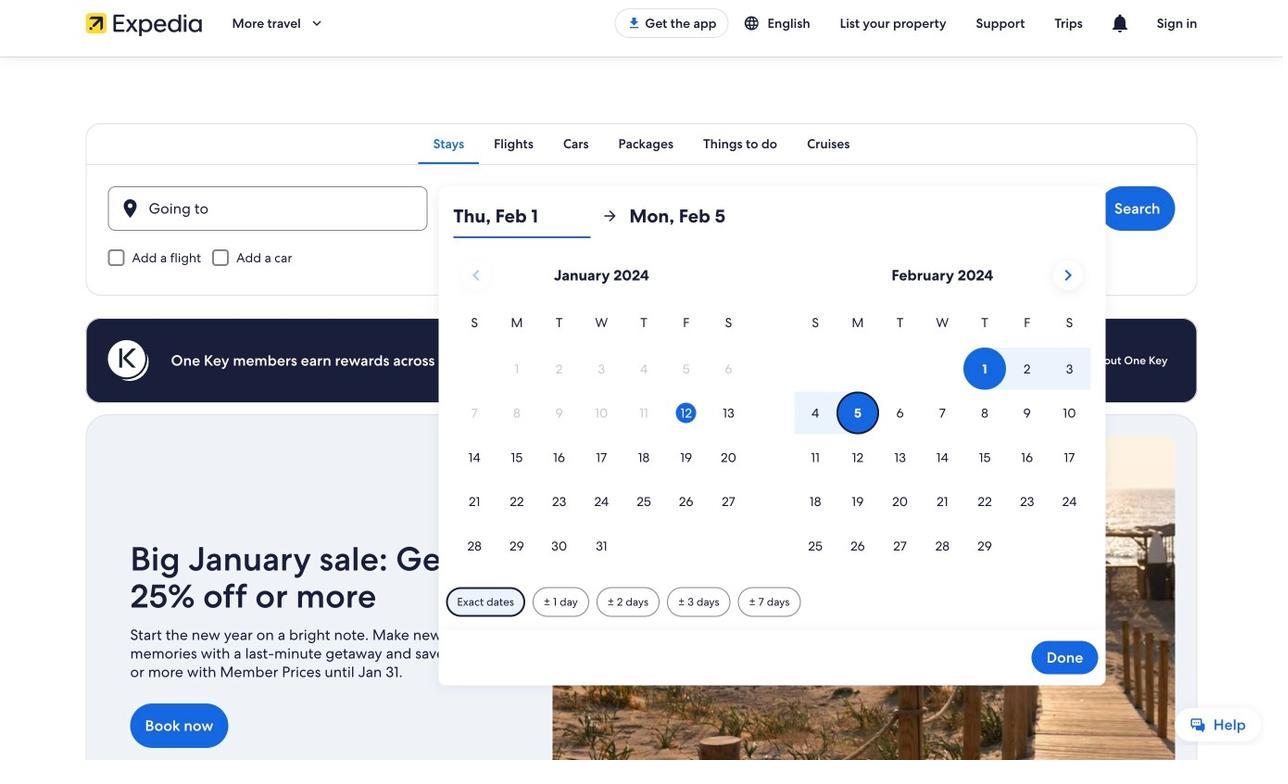 Task type: locate. For each thing, give the bounding box(es) containing it.
application
[[454, 253, 1091, 569]]

tab list
[[86, 123, 1198, 164]]

directional image
[[602, 208, 619, 224]]

today element
[[676, 403, 697, 423]]

more travel image
[[309, 15, 325, 32]]

main content
[[0, 57, 1284, 760]]

previous month image
[[465, 264, 488, 286]]

small image
[[744, 15, 768, 32]]



Task type: describe. For each thing, give the bounding box(es) containing it.
expedia logo image
[[86, 10, 203, 36]]

communication center icon image
[[1109, 12, 1132, 34]]

download the app button image
[[627, 16, 642, 31]]

february 2024 element
[[795, 312, 1091, 569]]

january 2024 element
[[454, 312, 750, 569]]

next month image
[[1058, 264, 1080, 286]]



